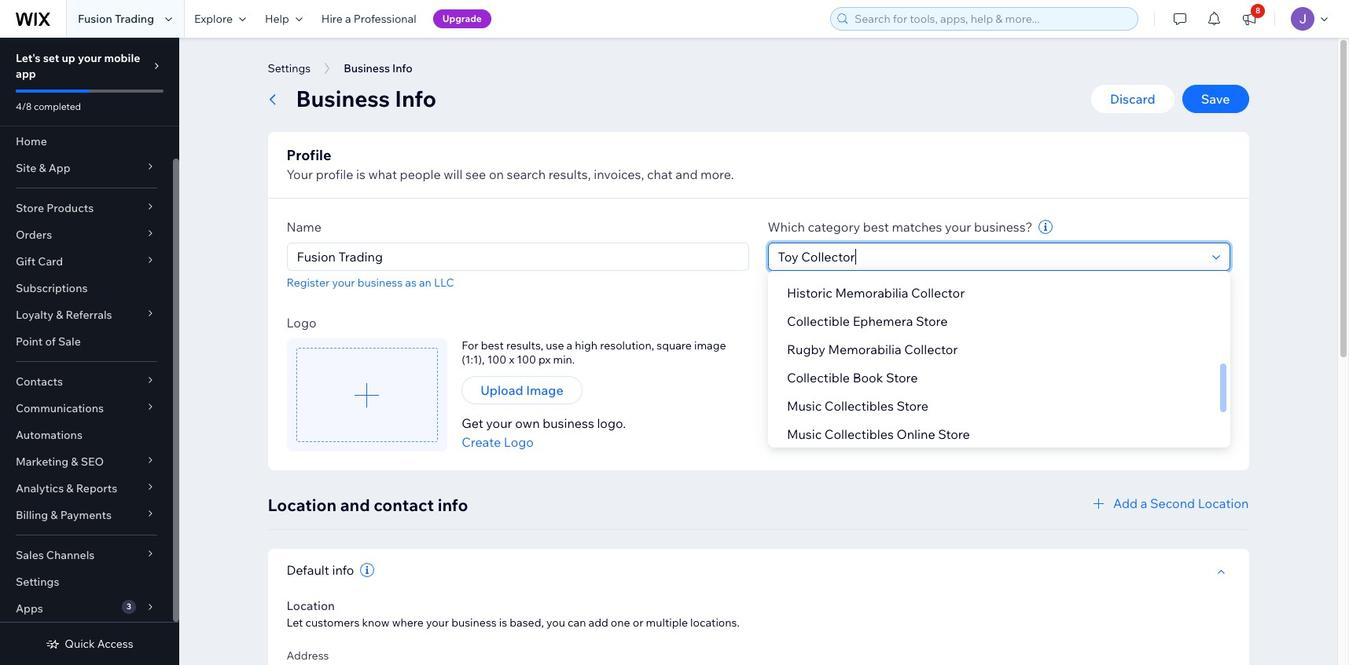 Task type: locate. For each thing, give the bounding box(es) containing it.
0 vertical spatial info
[[392, 61, 413, 75]]

1 horizontal spatial results,
[[548, 167, 591, 182]]

professional
[[354, 12, 416, 26]]

quick access
[[65, 638, 133, 652]]

default info
[[287, 563, 354, 579]]

2 vertical spatial collector
[[904, 342, 957, 358]]

business info down professional
[[344, 61, 413, 75]]

contacts button
[[0, 369, 173, 395]]

100 left x
[[487, 353, 507, 367]]

3
[[127, 602, 131, 612]]

for best results, use a high resolution, square image (1:1), 100 x 100 px min.
[[462, 339, 726, 367]]

is inside profile your profile is what people will see on search results, invoices, chat and more.
[[356, 167, 366, 182]]

business
[[344, 61, 390, 75], [296, 85, 390, 112]]

use
[[546, 339, 564, 353]]

trash
[[787, 257, 818, 273]]

high
[[575, 339, 598, 353]]

2 vertical spatial business
[[451, 616, 497, 631]]

memorabilia for historic
[[835, 285, 908, 301]]

a
[[345, 12, 351, 26], [567, 339, 573, 353], [1140, 496, 1147, 512]]

automations link
[[0, 422, 173, 449]]

best inside for best results, use a high resolution, square image (1:1), 100 x 100 px min.
[[481, 339, 504, 353]]

results, left use
[[506, 339, 543, 353]]

create logo button
[[462, 433, 534, 452]]

Type your business name (e.g., Amy's Shoes) field
[[292, 244, 743, 270]]

set
[[43, 51, 59, 65]]

0 vertical spatial and
[[676, 167, 698, 182]]

0 vertical spatial collectibles
[[824, 399, 893, 414]]

store
[[16, 201, 44, 215], [915, 314, 947, 329], [886, 370, 917, 386], [896, 399, 928, 414], [938, 427, 970, 443]]

more.
[[701, 167, 734, 182]]

1 vertical spatial results,
[[506, 339, 543, 353]]

card
[[38, 255, 63, 269]]

1 vertical spatial collector
[[911, 285, 964, 301]]

business down the image
[[543, 416, 594, 432]]

store right book
[[886, 370, 917, 386]]

your right where
[[426, 616, 449, 631]]

seo
[[81, 455, 104, 469]]

marketing
[[16, 455, 69, 469]]

channels
[[46, 549, 95, 563]]

0 vertical spatial business
[[357, 276, 403, 290]]

& for marketing
[[71, 455, 78, 469]]

collectible for collectible book store
[[787, 370, 850, 386]]

collectibles down collectible book store
[[824, 399, 893, 414]]

business info down "business info" button
[[296, 85, 436, 112]]

& left reports on the bottom of page
[[66, 482, 74, 496]]

subscriptions
[[16, 281, 88, 296]]

hire a professional
[[321, 12, 416, 26]]

0 vertical spatial music
[[787, 399, 821, 414]]

1 horizontal spatial settings
[[268, 61, 311, 75]]

0 vertical spatial settings
[[268, 61, 311, 75]]

site
[[16, 161, 36, 175]]

0 vertical spatial business info
[[344, 61, 413, 75]]

business inside the get your own business logo. create logo
[[543, 416, 594, 432]]

1 collectibles from the top
[[824, 399, 893, 414]]

0 horizontal spatial and
[[340, 495, 370, 516]]

your
[[78, 51, 102, 65], [945, 219, 971, 235], [332, 276, 355, 290], [486, 416, 512, 432], [426, 616, 449, 631]]

business
[[357, 276, 403, 290], [543, 416, 594, 432], [451, 616, 497, 631]]

store down chars)
[[915, 314, 947, 329]]

& right site
[[39, 161, 46, 175]]

0 horizontal spatial settings
[[16, 575, 59, 590]]

& inside popup button
[[56, 308, 63, 322]]

your right the up
[[78, 51, 102, 65]]

1 vertical spatial best
[[481, 339, 504, 353]]

profile your profile is what people will see on search results, invoices, chat and more.
[[287, 146, 734, 182]]

store products button
[[0, 195, 173, 222]]

px
[[539, 353, 551, 367]]

0 vertical spatial collectible
[[787, 314, 850, 329]]

Enter your business or website type field
[[773, 244, 1207, 270]]

1 vertical spatial is
[[499, 616, 507, 631]]

memorabilia up collectible ephemera store
[[835, 285, 908, 301]]

location
[[268, 495, 336, 516], [1198, 496, 1249, 512], [287, 599, 335, 614]]

1 horizontal spatial and
[[676, 167, 698, 182]]

min.
[[553, 353, 575, 367]]

business down hire a professional
[[344, 61, 390, 75]]

settings inside button
[[268, 61, 311, 75]]

which category best matches your business?
[[768, 219, 1033, 235]]

0 horizontal spatial best
[[481, 339, 504, 353]]

can
[[568, 616, 586, 631]]

info down professional
[[392, 61, 413, 75]]

upload image
[[481, 383, 563, 399]]

0 vertical spatial results,
[[548, 167, 591, 182]]

create
[[462, 435, 501, 450]]

resolution,
[[600, 339, 654, 353]]

settings for settings link
[[16, 575, 59, 590]]

collectibles down music collectibles store
[[824, 427, 893, 443]]

add a second location
[[1113, 496, 1249, 512]]

contacts
[[16, 375, 63, 389]]

a inside for best results, use a high resolution, square image (1:1), 100 x 100 px min.
[[567, 339, 573, 353]]

settings down sales
[[16, 575, 59, 590]]

1 vertical spatial music
[[787, 427, 821, 443]]

let's
[[16, 51, 41, 65]]

business inside button
[[344, 61, 390, 75]]

a right hire
[[345, 12, 351, 26]]

collector up historic memorabilia collector
[[821, 257, 875, 273]]

rugby
[[787, 342, 825, 358]]

store up orders
[[16, 201, 44, 215]]

sales channels button
[[0, 542, 173, 569]]

is left what on the top
[[356, 167, 366, 182]]

1 vertical spatial settings
[[16, 575, 59, 590]]

and left "contact"
[[340, 495, 370, 516]]

music
[[787, 399, 821, 414], [787, 427, 821, 443]]

an
[[419, 276, 431, 290]]

2 vertical spatial a
[[1140, 496, 1147, 512]]

100
[[487, 353, 507, 367], [517, 353, 536, 367]]

a for add
[[1140, 496, 1147, 512]]

a right add
[[1140, 496, 1147, 512]]

1 horizontal spatial best
[[863, 219, 889, 235]]

discard button
[[1091, 85, 1174, 113]]

collector right (150
[[911, 285, 964, 301]]

1 horizontal spatial logo
[[504, 435, 534, 450]]

Describe your business here. What makes it great? Use short catchy text to tell people what you do or offer. text field
[[768, 321, 1229, 432]]

1 music from the top
[[787, 399, 821, 414]]

will
[[444, 167, 463, 182]]

2 music from the top
[[787, 427, 821, 443]]

0 horizontal spatial results,
[[506, 339, 543, 353]]

1 horizontal spatial a
[[567, 339, 573, 353]]

0 vertical spatial best
[[863, 219, 889, 235]]

list box containing trash collector
[[768, 251, 1230, 449]]

0 horizontal spatial business
[[357, 276, 403, 290]]

and right chat
[[676, 167, 698, 182]]

for
[[462, 339, 478, 353]]

0 vertical spatial business
[[344, 61, 390, 75]]

location right second in the bottom of the page
[[1198, 496, 1249, 512]]

invoices,
[[594, 167, 644, 182]]

1 horizontal spatial is
[[499, 616, 507, 631]]

a right use
[[567, 339, 573, 353]]

business left as
[[357, 276, 403, 290]]

payments
[[60, 509, 112, 523]]

default
[[287, 563, 329, 579]]

music down collectible book store
[[787, 399, 821, 414]]

1 vertical spatial business
[[543, 416, 594, 432]]

rugby memorabilia collector
[[787, 342, 957, 358]]

memorabilia down collectible ephemera store
[[828, 342, 901, 358]]

0 vertical spatial memorabilia
[[835, 285, 908, 301]]

your inside location let customers know where your business is based, you can add one or multiple locations.
[[426, 616, 449, 631]]

locations.
[[690, 616, 740, 631]]

best left matches
[[863, 219, 889, 235]]

you
[[546, 616, 565, 631]]

info down "business info" button
[[395, 85, 436, 112]]

0 vertical spatial a
[[345, 12, 351, 26]]

your
[[287, 167, 313, 182]]

results,
[[548, 167, 591, 182], [506, 339, 543, 353]]

store up the online
[[896, 399, 928, 414]]

0 horizontal spatial info
[[332, 563, 354, 579]]

location let customers know where your business is based, you can add one or multiple locations.
[[287, 599, 740, 631]]

search
[[507, 167, 546, 182]]

2 collectibles from the top
[[824, 427, 893, 443]]

1 collectible from the top
[[787, 314, 850, 329]]

results, right search
[[548, 167, 591, 182]]

1 vertical spatial collectibles
[[824, 427, 893, 443]]

upgrade button
[[433, 9, 491, 28]]

1 vertical spatial info
[[332, 563, 354, 579]]

a inside 'button'
[[1140, 496, 1147, 512]]

logo.
[[597, 416, 626, 432]]

settings down help button
[[268, 61, 311, 75]]

2 100 from the left
[[517, 353, 536, 367]]

your inside let's set up your mobile app
[[78, 51, 102, 65]]

1 vertical spatial business
[[296, 85, 390, 112]]

name
[[287, 219, 322, 235]]

category
[[808, 219, 860, 235]]

business down "business info" button
[[296, 85, 390, 112]]

where
[[392, 616, 424, 631]]

1 vertical spatial collectible
[[787, 370, 850, 386]]

0 horizontal spatial is
[[356, 167, 366, 182]]

list box
[[768, 251, 1230, 449]]

your right matches
[[945, 219, 971, 235]]

settings inside sidebar "element"
[[16, 575, 59, 590]]

1 horizontal spatial info
[[438, 495, 468, 516]]

& right "loyalty"
[[56, 308, 63, 322]]

& right billing
[[51, 509, 58, 523]]

& for billing
[[51, 509, 58, 523]]

logo down own
[[504, 435, 534, 450]]

location up let
[[287, 599, 335, 614]]

1 vertical spatial logo
[[504, 435, 534, 450]]

& inside dropdown button
[[66, 482, 74, 496]]

info right "contact"
[[438, 495, 468, 516]]

100 right x
[[517, 353, 536, 367]]

1 100 from the left
[[487, 353, 507, 367]]

collector down chars)
[[904, 342, 957, 358]]

2 horizontal spatial business
[[543, 416, 594, 432]]

results, inside for best results, use a high resolution, square image (1:1), 100 x 100 px min.
[[506, 339, 543, 353]]

location inside location let customers know where your business is based, you can add one or multiple locations.
[[287, 599, 335, 614]]

of
[[45, 335, 56, 349]]

chat
[[647, 167, 673, 182]]

& for analytics
[[66, 482, 74, 496]]

0 vertical spatial info
[[438, 495, 468, 516]]

0 horizontal spatial 100
[[487, 353, 507, 367]]

is
[[356, 167, 366, 182], [499, 616, 507, 631]]

info
[[438, 495, 468, 516], [332, 563, 354, 579]]

analytics & reports button
[[0, 476, 173, 502]]

0 vertical spatial is
[[356, 167, 366, 182]]

logo down register
[[287, 315, 317, 331]]

point of sale
[[16, 335, 81, 349]]

4/8 completed
[[16, 101, 81, 112]]

(1:1),
[[462, 353, 485, 367]]

0 horizontal spatial a
[[345, 12, 351, 26]]

subscriptions link
[[0, 275, 173, 302]]

collector
[[821, 257, 875, 273], [911, 285, 964, 301], [904, 342, 957, 358]]

& left seo
[[71, 455, 78, 469]]

1 vertical spatial memorabilia
[[828, 342, 901, 358]]

music down music collectibles store
[[787, 427, 821, 443]]

is left based,
[[499, 616, 507, 631]]

llc
[[434, 276, 454, 290]]

1 vertical spatial a
[[567, 339, 573, 353]]

music for music collectibles store
[[787, 399, 821, 414]]

1 horizontal spatial business
[[451, 616, 497, 631]]

store right the online
[[938, 427, 970, 443]]

let's set up your mobile app
[[16, 51, 140, 81]]

store for music collectibles store
[[896, 399, 928, 414]]

2 collectible from the top
[[787, 370, 850, 386]]

best right for
[[481, 339, 504, 353]]

referrals
[[66, 308, 112, 322]]

collectible down rugby
[[787, 370, 850, 386]]

music collectibles online store
[[787, 427, 970, 443]]

0 horizontal spatial logo
[[287, 315, 317, 331]]

business left based,
[[451, 616, 497, 631]]

collectible down description
[[787, 314, 850, 329]]

results, inside profile your profile is what people will see on search results, invoices, chat and more.
[[548, 167, 591, 182]]

info right default
[[332, 563, 354, 579]]

1 horizontal spatial 100
[[517, 353, 536, 367]]

your up create logo button
[[486, 416, 512, 432]]

description
[[803, 296, 870, 312]]

location up default
[[268, 495, 336, 516]]

& for site
[[39, 161, 46, 175]]

1 vertical spatial and
[[340, 495, 370, 516]]

collectibles for store
[[824, 399, 893, 414]]

2 horizontal spatial a
[[1140, 496, 1147, 512]]



Task type: vqa. For each thing, say whether or not it's contained in the screenshot.
Info inside button
yes



Task type: describe. For each thing, give the bounding box(es) containing it.
is inside location let customers know where your business is based, you can add one or multiple locations.
[[499, 616, 507, 631]]

4/8
[[16, 101, 32, 112]]

access
[[97, 638, 133, 652]]

billing & payments button
[[0, 502, 173, 529]]

collectible book store
[[787, 370, 917, 386]]

settings for the settings button
[[268, 61, 311, 75]]

your inside the get your own business logo. create logo
[[486, 416, 512, 432]]

marketing & seo button
[[0, 449, 173, 476]]

memorabilia for rugby
[[828, 342, 901, 358]]

get
[[462, 416, 483, 432]]

collectible ephemera store
[[787, 314, 947, 329]]

which
[[768, 219, 805, 235]]

marketing & seo
[[16, 455, 104, 469]]

quick access button
[[46, 638, 133, 652]]

home
[[16, 134, 47, 149]]

image
[[526, 383, 563, 399]]

8
[[1256, 6, 1260, 16]]

people
[[400, 167, 441, 182]]

trash collector
[[787, 257, 875, 273]]

store products
[[16, 201, 94, 215]]

location for location and contact info
[[268, 495, 336, 516]]

hire
[[321, 12, 343, 26]]

& for loyalty
[[56, 308, 63, 322]]

loyalty & referrals
[[16, 308, 112, 322]]

online
[[896, 427, 935, 443]]

help button
[[255, 0, 312, 38]]

historic memorabilia collector
[[787, 285, 964, 301]]

settings button
[[260, 57, 319, 80]]

(150
[[873, 296, 898, 312]]

business info button
[[336, 57, 420, 80]]

upload
[[481, 383, 523, 399]]

location for location let customers know where your business is based, you can add one or multiple locations.
[[287, 599, 335, 614]]

quick
[[65, 638, 95, 652]]

info inside button
[[392, 61, 413, 75]]

loyalty
[[16, 308, 53, 322]]

explore
[[194, 12, 233, 26]]

and inside profile your profile is what people will see on search results, invoices, chat and more.
[[676, 167, 698, 182]]

app
[[49, 161, 70, 175]]

profile
[[287, 146, 331, 164]]

store inside store products popup button
[[16, 201, 44, 215]]

based,
[[510, 616, 544, 631]]

upload image button
[[462, 377, 582, 405]]

settings link
[[0, 569, 173, 596]]

store for collectible ephemera store
[[915, 314, 947, 329]]

multiple
[[646, 616, 688, 631]]

register
[[287, 276, 330, 290]]

up
[[62, 51, 75, 65]]

site & app button
[[0, 155, 173, 182]]

logo inside the get your own business logo. create logo
[[504, 435, 534, 450]]

discard
[[1110, 91, 1155, 107]]

collectible for collectible ephemera store
[[787, 314, 850, 329]]

Search for tools, apps, help & more... field
[[850, 8, 1133, 30]]

know
[[362, 616, 390, 631]]

automations
[[16, 428, 82, 443]]

apps
[[16, 602, 43, 616]]

customers
[[305, 616, 360, 631]]

a for hire
[[345, 12, 351, 26]]

0 vertical spatial collector
[[821, 257, 875, 273]]

business info inside button
[[344, 61, 413, 75]]

contact
[[374, 495, 434, 516]]

add a second location button
[[1090, 495, 1249, 513]]

completed
[[34, 101, 81, 112]]

0 vertical spatial logo
[[287, 315, 317, 331]]

fusion
[[78, 12, 112, 26]]

see
[[465, 167, 486, 182]]

business inside location let customers know where your business is based, you can add one or multiple locations.
[[451, 616, 497, 631]]

add
[[588, 616, 608, 631]]

music collectibles store
[[787, 399, 928, 414]]

1 vertical spatial info
[[395, 85, 436, 112]]

orders
[[16, 228, 52, 242]]

gift
[[16, 255, 36, 269]]

music for music collectibles online store
[[787, 427, 821, 443]]

sales
[[16, 549, 44, 563]]

analytics & reports
[[16, 482, 117, 496]]

location and contact info
[[268, 495, 468, 516]]

analytics
[[16, 482, 64, 496]]

one
[[611, 616, 630, 631]]

collectibles for online
[[824, 427, 893, 443]]

8 button
[[1232, 0, 1267, 38]]

let
[[287, 616, 303, 631]]

billing
[[16, 509, 48, 523]]

communications
[[16, 402, 104, 416]]

gift card button
[[0, 248, 173, 275]]

reports
[[76, 482, 117, 496]]

second
[[1150, 496, 1195, 512]]

sidebar element
[[0, 38, 179, 666]]

your right register
[[332, 276, 355, 290]]

collector for historic memorabilia collector
[[911, 285, 964, 301]]

historic
[[787, 285, 832, 301]]

location inside 'button'
[[1198, 496, 1249, 512]]

collector for rugby memorabilia collector
[[904, 342, 957, 358]]

on
[[489, 167, 504, 182]]

ephemera
[[852, 314, 913, 329]]

fusion trading
[[78, 12, 154, 26]]

short
[[768, 296, 800, 312]]

short description (150 chars)
[[768, 296, 937, 312]]

1 vertical spatial business info
[[296, 85, 436, 112]]

sales channels
[[16, 549, 95, 563]]

add
[[1113, 496, 1138, 512]]

store for collectible book store
[[886, 370, 917, 386]]

square
[[657, 339, 692, 353]]

loyalty & referrals button
[[0, 302, 173, 329]]

communications button
[[0, 395, 173, 422]]

what
[[368, 167, 397, 182]]



